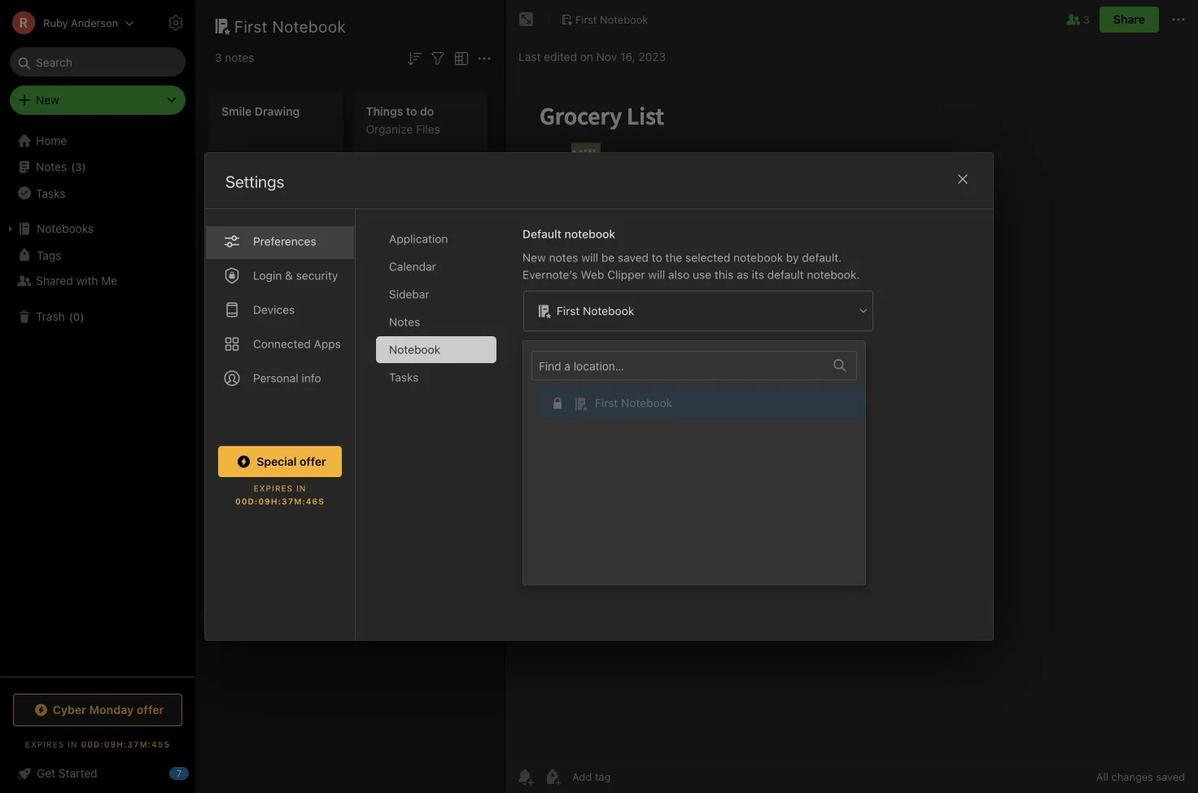 Task type: vqa. For each thing, say whether or not it's contained in the screenshot.
the More actions Image related to 1st more actions FIELD from the right
no



Task type: locate. For each thing, give the bounding box(es) containing it.
home
[[36, 134, 67, 147]]

monday
[[89, 703, 134, 717]]

sugar
[[275, 338, 306, 351]]

00d:09h:37m:45s
[[81, 739, 170, 749]]

expires
[[254, 484, 293, 493], [25, 739, 65, 749]]

1 vertical spatial in
[[68, 739, 78, 749]]

1 vertical spatial 2 min ago
[[366, 274, 411, 285]]

1 vertical spatial min
[[375, 274, 391, 285]]

notebook inside note window "element"
[[600, 13, 648, 25]]

Find a location… text field
[[533, 352, 824, 379]]

0 vertical spatial (
[[71, 161, 75, 173]]

first notebook down web on the top of page
[[557, 304, 634, 318]]

in
[[296, 484, 306, 493], [68, 739, 78, 749]]

16
[[242, 497, 253, 508]]

in for special
[[296, 484, 306, 493]]

connected apps
[[253, 337, 341, 351]]

1 horizontal spatial tasks
[[389, 370, 419, 384]]

0 vertical spatial )
[[82, 161, 86, 173]]

apps
[[314, 337, 341, 351]]

devices
[[253, 303, 295, 316]]

close image
[[953, 169, 973, 189]]

3
[[1084, 13, 1090, 25], [215, 51, 222, 64], [75, 161, 82, 173]]

cyber monday offer button
[[13, 694, 182, 726]]

will left also
[[648, 268, 665, 281]]

0 vertical spatial nov
[[597, 50, 617, 64]]

0 vertical spatial notes
[[225, 51, 254, 64]]

0 vertical spatial 3
[[1084, 13, 1090, 25]]

expires for special offer
[[254, 484, 293, 493]]

clipper
[[608, 268, 645, 281]]

notes down home
[[36, 160, 67, 173]]

first notebook
[[576, 13, 648, 25], [235, 16, 346, 35], [557, 304, 634, 318], [595, 396, 673, 410]]

1 vertical spatial new
[[523, 251, 546, 264]]

notebook up be
[[565, 227, 616, 241]]

nov left the 16
[[221, 497, 240, 508]]

3 left share
[[1084, 13, 1090, 25]]

0 horizontal spatial 2 min ago
[[221, 151, 267, 163]]

0 vertical spatial min
[[230, 151, 247, 163]]

personal info
[[253, 371, 321, 385]]

first notebook cell
[[540, 387, 874, 419]]

files
[[416, 123, 440, 136]]

in down cyber
[[68, 739, 78, 749]]

first notebook button
[[555, 8, 654, 31], [524, 351, 874, 575]]

first notebook row
[[532, 387, 874, 419]]

0 horizontal spatial new
[[36, 93, 59, 107]]

first inside note window "element"
[[576, 13, 597, 25]]

0 horizontal spatial tab list
[[205, 209, 356, 640]]

first inside field
[[557, 304, 580, 318]]

2 min ago up sidebar
[[366, 274, 411, 285]]

nov 16
[[221, 497, 253, 508]]

1 vertical spatial notebook
[[734, 251, 783, 264]]

in up 00d:09h:37m:46s
[[296, 484, 306, 493]]

1 horizontal spatial new
[[523, 251, 546, 264]]

( inside trash ( 0 )
[[69, 310, 73, 323]]

calendar
[[389, 260, 436, 273]]

( inside the 'notes ( 3 )'
[[71, 161, 75, 173]]

sidebar
[[389, 287, 430, 301]]

expand note image
[[517, 10, 537, 29]]

1 horizontal spatial saved
[[1157, 771, 1186, 783]]

special
[[257, 455, 297, 468]]

special offer
[[257, 455, 326, 468]]

notes inside tree
[[36, 160, 67, 173]]

0 vertical spatial expires
[[254, 484, 293, 493]]

tree
[[0, 128, 195, 676]]

cyber
[[53, 703, 86, 717]]

expires inside 'expires in 00d:09h:37m:46s'
[[254, 484, 293, 493]]

1 horizontal spatial notes
[[389, 315, 420, 329]]

expand notebooks image
[[4, 222, 17, 235]]

1 horizontal spatial nov
[[597, 50, 617, 64]]

notes
[[36, 160, 67, 173], [389, 315, 420, 329]]

notes inside the new notes will be saved to the selected notebook by default. evernote's web clipper will also use this as its default notebook.
[[549, 251, 579, 264]]

nov
[[597, 50, 617, 64], [221, 497, 240, 508]]

first notebook down find a location… 'text box'
[[595, 396, 673, 410]]

1 vertical spatial (
[[69, 310, 73, 323]]

0 horizontal spatial will
[[582, 251, 599, 264]]

tags button
[[0, 242, 195, 268]]

all changes saved
[[1097, 771, 1186, 783]]

0 horizontal spatial in
[[68, 739, 78, 749]]

1 vertical spatial )
[[80, 310, 84, 323]]

smile
[[221, 105, 252, 118]]

2023
[[639, 50, 666, 64]]

all
[[1097, 771, 1109, 783]]

1 vertical spatial 2
[[366, 274, 372, 285]]

0 horizontal spatial saved
[[618, 251, 649, 264]]

tasks down the 'notes ( 3 )'
[[36, 186, 65, 200]]

first down find a location… 'text box'
[[595, 396, 618, 410]]

2 min ago
[[221, 151, 267, 163], [366, 274, 411, 285]]

personal
[[253, 371, 299, 385]]

min up sidebar
[[375, 274, 391, 285]]

3 down home link
[[75, 161, 82, 173]]

me
[[101, 274, 117, 287]]

( right trash
[[69, 310, 73, 323]]

0 vertical spatial 2
[[221, 151, 227, 163]]

1 vertical spatial to
[[652, 251, 663, 264]]

1 horizontal spatial to
[[652, 251, 663, 264]]

) right trash
[[80, 310, 84, 323]]

tasks down notebook tab
[[389, 370, 419, 384]]

saved inside note window "element"
[[1157, 771, 1186, 783]]

expires up 00d:09h:37m:46s
[[254, 484, 293, 493]]

tasks
[[36, 186, 65, 200], [389, 370, 419, 384]]

will up web on the top of page
[[582, 251, 599, 264]]

Find a location field
[[532, 351, 874, 575]]

1 vertical spatial nov
[[221, 497, 240, 508]]

expires down cyber
[[25, 739, 65, 749]]

do
[[420, 105, 434, 118]]

saved
[[618, 251, 649, 264], [1157, 771, 1186, 783]]

expires in 00d:09h:37m:46s
[[235, 484, 325, 506]]

1 horizontal spatial 3
[[215, 51, 222, 64]]

1 vertical spatial offer
[[137, 703, 164, 717]]

be
[[602, 251, 615, 264]]

1 vertical spatial notes
[[549, 251, 579, 264]]

new
[[36, 93, 59, 107], [523, 251, 546, 264]]

new inside the new notes will be saved to the selected notebook by default. evernote's web clipper will also use this as its default notebook.
[[523, 251, 546, 264]]

new up evernote's
[[523, 251, 546, 264]]

notes for new
[[549, 251, 579, 264]]

0 horizontal spatial to
[[406, 105, 417, 118]]

new inside "popup button"
[[36, 93, 59, 107]]

0 vertical spatial notes
[[36, 160, 67, 173]]

login & security
[[253, 269, 338, 282]]

1 vertical spatial notes
[[389, 315, 420, 329]]

) inside trash ( 0 )
[[80, 310, 84, 323]]

offer right monday
[[137, 703, 164, 717]]

( down home link
[[71, 161, 75, 173]]

2 vertical spatial 3
[[75, 161, 82, 173]]

3 notes
[[215, 51, 254, 64]]

16,
[[620, 50, 636, 64]]

notes up smile
[[225, 51, 254, 64]]

0 vertical spatial tasks
[[36, 186, 65, 200]]

first notebook inside note window "element"
[[576, 13, 648, 25]]

1 vertical spatial saved
[[1157, 771, 1186, 783]]

drawing
[[255, 105, 300, 118]]

as
[[737, 268, 749, 281]]

first
[[576, 13, 597, 25], [235, 16, 268, 35], [557, 304, 580, 318], [595, 396, 618, 410]]

notes
[[225, 51, 254, 64], [549, 251, 579, 264]]

2 up settings
[[221, 151, 227, 163]]

selected
[[686, 251, 731, 264]]

3 up smile
[[215, 51, 222, 64]]

0 vertical spatial new
[[36, 93, 59, 107]]

) inside the 'notes ( 3 )'
[[82, 161, 86, 173]]

first down evernote's
[[557, 304, 580, 318]]

0 horizontal spatial ago
[[249, 151, 267, 163]]

notebook up its
[[734, 251, 783, 264]]

ago up settings
[[249, 151, 267, 163]]

0 vertical spatial offer
[[300, 455, 326, 468]]

0 vertical spatial 2 min ago
[[221, 151, 267, 163]]

0 vertical spatial notebook
[[565, 227, 616, 241]]

new up home
[[36, 93, 59, 107]]

shared with me
[[36, 274, 117, 287]]

0 vertical spatial to
[[406, 105, 417, 118]]

0 horizontal spatial min
[[230, 151, 247, 163]]

offer right special
[[300, 455, 326, 468]]

1 horizontal spatial ago
[[394, 274, 411, 285]]

note window element
[[506, 0, 1199, 793]]

1 horizontal spatial expires
[[254, 484, 293, 493]]

shared
[[36, 274, 73, 287]]

1 horizontal spatial notes
[[549, 251, 579, 264]]

web
[[581, 268, 605, 281]]

to left the
[[652, 251, 663, 264]]

None search field
[[21, 47, 174, 77]]

changes
[[1112, 771, 1154, 783]]

0 horizontal spatial tasks
[[36, 186, 65, 200]]

2 min ago up settings
[[221, 151, 267, 163]]

share button
[[1100, 7, 1159, 33]]

0 horizontal spatial 3
[[75, 161, 82, 173]]

0 horizontal spatial expires
[[25, 739, 65, 749]]

notes down sidebar
[[389, 315, 420, 329]]

notebook
[[600, 13, 648, 25], [272, 16, 346, 35], [583, 304, 634, 318], [389, 343, 441, 356], [621, 396, 673, 410]]

2 horizontal spatial 3
[[1084, 13, 1090, 25]]

notes for notes ( 3 )
[[36, 160, 67, 173]]

min up settings
[[230, 151, 247, 163]]

0 horizontal spatial notes
[[36, 160, 67, 173]]

0 vertical spatial saved
[[618, 251, 649, 264]]

saved up clipper at the top of the page
[[618, 251, 649, 264]]

Note Editor text field
[[506, 78, 1199, 760]]

0 horizontal spatial nov
[[221, 497, 240, 508]]

thumbnail image
[[208, 208, 343, 296]]

its
[[752, 268, 765, 281]]

ago
[[249, 151, 267, 163], [394, 274, 411, 285]]

notebook inside the new notes will be saved to the selected notebook by default. evernote's web clipper will also use this as its default notebook.
[[734, 251, 783, 264]]

1 vertical spatial expires
[[25, 739, 65, 749]]

first up on
[[576, 13, 597, 25]]

1 horizontal spatial notebook
[[734, 251, 783, 264]]

will
[[582, 251, 599, 264], [648, 268, 665, 281]]

to left do
[[406, 105, 417, 118]]

min
[[230, 151, 247, 163], [375, 274, 391, 285]]

0 horizontal spatial 2
[[221, 151, 227, 163]]

notebook inside cell
[[621, 396, 673, 410]]

) for notes
[[82, 161, 86, 173]]

nov right on
[[597, 50, 617, 64]]

to
[[406, 105, 417, 118], [652, 251, 663, 264]]

in inside 'expires in 00d:09h:37m:46s'
[[296, 484, 306, 493]]

add a reminder image
[[515, 767, 535, 787]]

1 vertical spatial tasks
[[389, 370, 419, 384]]

00d:09h:37m:46s
[[235, 497, 325, 506]]

(
[[71, 161, 75, 173], [69, 310, 73, 323]]

notes up evernote's
[[549, 251, 579, 264]]

) down home link
[[82, 161, 86, 173]]

nov inside note window "element"
[[597, 50, 617, 64]]

( for trash
[[69, 310, 73, 323]]

1 horizontal spatial tab list
[[376, 226, 510, 640]]

3 inside button
[[1084, 13, 1090, 25]]

1 horizontal spatial will
[[648, 268, 665, 281]]

notebooks
[[37, 222, 94, 235]]

0 horizontal spatial notes
[[225, 51, 254, 64]]

first notebook up 16,
[[576, 13, 648, 25]]

2 right security
[[366, 274, 372, 285]]

last edited on nov 16, 2023
[[519, 50, 666, 64]]

1 vertical spatial 3
[[215, 51, 222, 64]]

1 horizontal spatial in
[[296, 484, 306, 493]]

notes inside tab
[[389, 315, 420, 329]]

0 vertical spatial in
[[296, 484, 306, 493]]

saved right changes
[[1157, 771, 1186, 783]]

1 horizontal spatial 2
[[366, 274, 372, 285]]

tab list
[[205, 209, 356, 640], [376, 226, 510, 640]]

ago up sidebar
[[394, 274, 411, 285]]

application
[[389, 232, 448, 245]]

default.
[[802, 251, 842, 264]]



Task type: describe. For each thing, give the bounding box(es) containing it.
tree containing home
[[0, 128, 195, 676]]

by
[[786, 251, 799, 264]]

cheese
[[221, 352, 261, 366]]

share
[[1114, 13, 1146, 26]]

new button
[[10, 85, 186, 115]]

1 horizontal spatial 2 min ago
[[366, 274, 411, 285]]

notes for 3
[[225, 51, 254, 64]]

tasks inside tasks tab
[[389, 370, 419, 384]]

grocery list milk eggs sugar cheese
[[221, 320, 306, 366]]

first inside cell
[[595, 396, 618, 410]]

notes for notes
[[389, 315, 420, 329]]

things to do organize files
[[366, 105, 440, 136]]

first notebook inside field
[[557, 304, 634, 318]]

Search text field
[[21, 47, 174, 77]]

1 horizontal spatial min
[[375, 274, 391, 285]]

Default notebook field
[[523, 290, 874, 332]]

) for trash
[[80, 310, 84, 323]]

new notes will be saved to the selected notebook by default. evernote's web clipper will also use this as its default notebook.
[[523, 251, 860, 281]]

3 for 3 notes
[[215, 51, 222, 64]]

tasks button
[[0, 180, 195, 206]]

login
[[253, 269, 282, 282]]

expires for cyber monday offer
[[25, 739, 65, 749]]

organize
[[366, 123, 413, 136]]

tasks inside tasks button
[[36, 186, 65, 200]]

notebook.
[[807, 268, 860, 281]]

settings image
[[166, 13, 186, 33]]

notes ( 3 )
[[36, 160, 86, 173]]

first up 3 notes
[[235, 16, 268, 35]]

new for new
[[36, 93, 59, 107]]

to inside the new notes will be saved to the selected notebook by default. evernote's web clipper will also use this as its default notebook.
[[652, 251, 663, 264]]

info
[[302, 371, 321, 385]]

tasks tab
[[376, 364, 497, 391]]

edited
[[544, 50, 577, 64]]

notebook inside tab
[[389, 343, 441, 356]]

default notebook
[[523, 227, 616, 241]]

new for new notes will be saved to the selected notebook by default. evernote's web clipper will also use this as its default notebook.
[[523, 251, 546, 264]]

home link
[[0, 128, 195, 154]]

1 horizontal spatial offer
[[300, 455, 326, 468]]

add tag image
[[543, 767, 563, 787]]

3 inside the 'notes ( 3 )'
[[75, 161, 82, 173]]

( for notes
[[71, 161, 75, 173]]

calendar tab
[[376, 253, 497, 280]]

default
[[768, 268, 804, 281]]

notebook tab
[[376, 336, 497, 363]]

shared with me link
[[0, 268, 195, 294]]

tab list containing preferences
[[205, 209, 356, 640]]

also
[[668, 268, 690, 281]]

1/2
[[385, 244, 398, 256]]

notebook inside field
[[583, 304, 634, 318]]

0 vertical spatial ago
[[249, 151, 267, 163]]

settings
[[226, 172, 284, 191]]

evernote's
[[523, 268, 578, 281]]

eggs
[[246, 338, 272, 351]]

sidebar tab
[[376, 281, 497, 308]]

saved inside the new notes will be saved to the selected notebook by default. evernote's web clipper will also use this as its default notebook.
[[618, 251, 649, 264]]

to inside the things to do organize files
[[406, 105, 417, 118]]

with
[[76, 274, 98, 287]]

1 vertical spatial ago
[[394, 274, 411, 285]]

first notebook up 3 notes
[[235, 16, 346, 35]]

special offer button
[[218, 446, 342, 477]]

3 for 3
[[1084, 13, 1090, 25]]

in for cyber
[[68, 739, 78, 749]]

cyber monday offer
[[53, 703, 164, 717]]

application tab
[[376, 226, 497, 252]]

3 button
[[1064, 10, 1090, 29]]

smile drawing
[[221, 105, 300, 118]]

trash ( 0 )
[[36, 310, 84, 323]]

0 vertical spatial will
[[582, 251, 599, 264]]

use
[[693, 268, 712, 281]]

connected
[[253, 337, 311, 351]]

0 horizontal spatial notebook
[[565, 227, 616, 241]]

default
[[523, 227, 562, 241]]

0 horizontal spatial offer
[[137, 703, 164, 717]]

last
[[519, 50, 541, 64]]

first notebook inside cell
[[595, 396, 673, 410]]

0 vertical spatial first notebook button
[[555, 8, 654, 31]]

notes tab
[[376, 309, 497, 335]]

things
[[366, 105, 403, 118]]

the
[[666, 251, 683, 264]]

grocery
[[221, 320, 265, 333]]

this
[[715, 268, 734, 281]]

tags
[[37, 248, 61, 262]]

0
[[73, 310, 80, 323]]

notebooks link
[[0, 216, 195, 242]]

1 vertical spatial will
[[648, 268, 665, 281]]

tab list containing application
[[376, 226, 510, 640]]

expires in 00d:09h:37m:45s
[[25, 739, 170, 749]]

security
[[296, 269, 338, 282]]

on
[[580, 50, 593, 64]]

milk
[[221, 338, 243, 351]]

preferences
[[253, 235, 316, 248]]

list
[[268, 320, 288, 333]]

&
[[285, 269, 293, 282]]

trash
[[36, 310, 65, 323]]

1 vertical spatial first notebook button
[[524, 351, 874, 575]]



